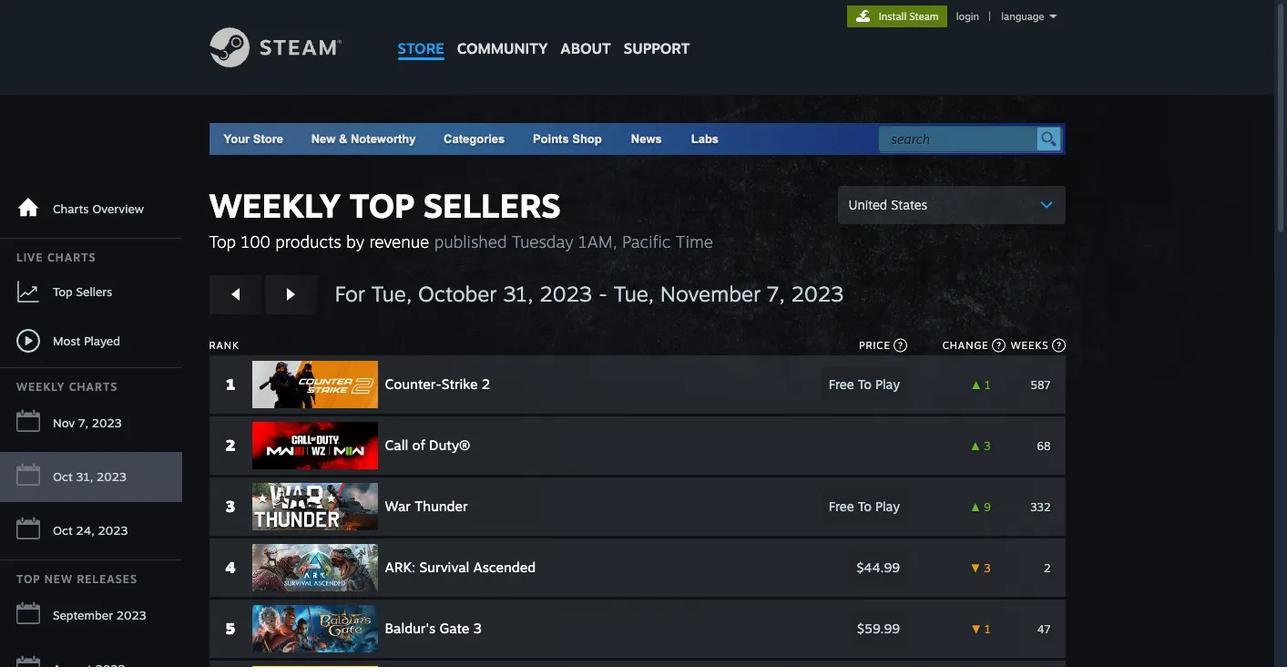 Task type: locate. For each thing, give the bounding box(es) containing it.
free for 1
[[829, 376, 855, 392]]

0 vertical spatial free
[[829, 376, 855, 392]]

▲ down change
[[971, 378, 982, 391]]

play up $44.99
[[876, 499, 900, 514]]

call
[[385, 437, 409, 454]]

▲ for 3
[[970, 500, 981, 514]]

charts up the nov 7, 2023
[[69, 380, 118, 394]]

september 2023 link
[[0, 591, 182, 641]]

ark: survival ascended link
[[252, 544, 779, 591]]

1 play from the top
[[876, 376, 900, 392]]

1 tue, from the left
[[372, 281, 412, 307]]

1 free from the top
[[829, 376, 855, 392]]

free to play
[[829, 376, 900, 392], [829, 499, 900, 514]]

2 vertical spatial charts
[[69, 380, 118, 394]]

1 vertical spatial 31,
[[76, 469, 93, 484]]

call of duty®
[[385, 437, 471, 454]]

september
[[53, 608, 113, 622]]

1 vertical spatial weekly
[[16, 380, 65, 394]]

top sellers link
[[0, 269, 182, 314]]

1 left the 47
[[985, 622, 991, 636]]

3 up 4 in the bottom left of the page
[[226, 497, 235, 516]]

▲ for 1
[[971, 378, 982, 391]]

for
[[335, 281, 366, 307]]

states
[[892, 197, 928, 212]]

free to play up $44.99
[[829, 499, 900, 514]]

october
[[418, 281, 497, 307]]

free to play down the price
[[829, 376, 900, 392]]

1 vertical spatial free to play
[[829, 499, 900, 514]]

1 oct from the top
[[53, 469, 73, 484]]

to for 1
[[858, 376, 872, 392]]

oct 31, 2023 link
[[0, 452, 182, 502]]

to for 3
[[858, 499, 872, 514]]

charts overview link
[[0, 184, 182, 234]]

1 down "rank"
[[226, 375, 235, 394]]

2 vertical spatial ▲
[[970, 500, 981, 514]]

1 vertical spatial free
[[829, 499, 855, 514]]

0 vertical spatial 31,
[[503, 281, 534, 307]]

oct left 24,
[[53, 523, 73, 538]]

duty®
[[429, 437, 471, 454]]

1 horizontal spatial 31,
[[503, 281, 534, 307]]

new up september
[[44, 572, 73, 586]]

0 vertical spatial free to play
[[829, 376, 900, 392]]

1 vertical spatial to
[[858, 499, 872, 514]]

weekly
[[209, 185, 341, 226], [16, 380, 65, 394]]

top up revenue
[[350, 185, 415, 226]]

to up $44.99
[[858, 499, 872, 514]]

store link
[[391, 0, 451, 66]]

0 vertical spatial ▲
[[971, 378, 982, 391]]

1 to from the top
[[858, 376, 872, 392]]

1 vertical spatial oct
[[53, 523, 73, 538]]

top
[[350, 185, 415, 226], [209, 231, 236, 252], [53, 284, 73, 298], [16, 572, 41, 586]]

free to play for 1
[[829, 376, 900, 392]]

oct 31, 2023
[[53, 469, 127, 484]]

1 free to play from the top
[[829, 376, 900, 392]]

to down the price
[[858, 376, 872, 392]]

top left "100"
[[209, 231, 236, 252]]

oct for oct 24, 2023
[[53, 523, 73, 538]]

2
[[482, 375, 491, 393], [226, 436, 235, 455], [1044, 561, 1051, 575]]

▼ down the ▲ 9
[[971, 561, 981, 575]]

1 vertical spatial new
[[44, 572, 73, 586]]

0 vertical spatial oct
[[53, 469, 73, 484]]

nov 7, 2023
[[53, 416, 122, 430]]

charts for top
[[47, 251, 96, 264]]

7, right november at the right top of page
[[767, 281, 785, 307]]

31, down tuesday
[[503, 281, 534, 307]]

weekly up nov at the left bottom of page
[[16, 380, 65, 394]]

4
[[225, 558, 236, 577]]

0 vertical spatial ▼
[[971, 561, 981, 575]]

november
[[661, 281, 761, 307]]

3 down 9
[[985, 561, 991, 575]]

0 vertical spatial to
[[858, 376, 872, 392]]

counter-strike 2
[[385, 375, 491, 393]]

tue, right for
[[372, 281, 412, 307]]

oct
[[53, 469, 73, 484], [53, 523, 73, 538]]

1 horizontal spatial tue,
[[614, 281, 654, 307]]

▲ up the ▲ 9
[[971, 439, 981, 452]]

0 vertical spatial weekly
[[209, 185, 341, 226]]

play for 1
[[876, 376, 900, 392]]

▲ 1
[[971, 378, 991, 391]]

played
[[84, 333, 120, 348]]

-
[[599, 281, 608, 307]]

31,
[[503, 281, 534, 307], [76, 469, 93, 484]]

0 vertical spatial 2
[[482, 375, 491, 393]]

▼ 3
[[971, 561, 991, 575]]

new & noteworthy
[[311, 132, 416, 146]]

2 free to play from the top
[[829, 499, 900, 514]]

weekly up "100"
[[209, 185, 341, 226]]

oct 24, 2023
[[53, 523, 128, 538]]

top new releases
[[16, 572, 138, 586]]

install steam
[[879, 10, 939, 23]]

▲ 3
[[971, 439, 991, 452]]

tue, right -
[[614, 281, 654, 307]]

ark:
[[385, 559, 416, 576]]

1 vertical spatial ▲
[[971, 439, 981, 452]]

sellers up most played link at left
[[76, 284, 112, 298]]

0 vertical spatial 7,
[[767, 281, 785, 307]]

7,
[[767, 281, 785, 307], [78, 416, 88, 430]]

most
[[53, 333, 81, 348]]

oct 24, 2023 link
[[0, 506, 182, 556]]

0 horizontal spatial weekly
[[16, 380, 65, 394]]

▼ down ▼ 3
[[971, 622, 982, 636]]

strike
[[442, 375, 478, 393]]

weekly charts
[[16, 380, 118, 394]]

store
[[398, 39, 444, 57]]

weekly for weekly top sellers
[[209, 185, 341, 226]]

top for new
[[16, 572, 41, 586]]

9
[[984, 500, 991, 514]]

login
[[957, 10, 980, 23]]

▲
[[971, 378, 982, 391], [971, 439, 981, 452], [970, 500, 981, 514]]

0 horizontal spatial 2
[[226, 436, 235, 455]]

new left &
[[311, 132, 336, 146]]

free for 3
[[829, 499, 855, 514]]

counter-strike 2 link
[[252, 361, 779, 408]]

oct for oct 31, 2023
[[53, 469, 73, 484]]

nov 7, 2023 link
[[0, 398, 182, 448]]

31, down nov 7, 2023 link on the bottom left of page
[[76, 469, 93, 484]]

charts
[[53, 201, 89, 216], [47, 251, 96, 264], [69, 380, 118, 394]]

your store
[[224, 132, 283, 146]]

1
[[226, 375, 235, 394], [985, 378, 991, 391], [985, 622, 991, 636]]

september 2023
[[53, 608, 146, 622]]

charts up top sellers
[[47, 251, 96, 264]]

2023
[[540, 281, 593, 307], [791, 281, 844, 307], [92, 416, 122, 430], [97, 469, 127, 484], [98, 523, 128, 538], [116, 608, 146, 622]]

1 horizontal spatial 2
[[482, 375, 491, 393]]

1 horizontal spatial new
[[311, 132, 336, 146]]

▲ left 9
[[970, 500, 981, 514]]

support
[[624, 39, 690, 57]]

to
[[858, 376, 872, 392], [858, 499, 872, 514]]

1 vertical spatial charts
[[47, 251, 96, 264]]

top up september 2023 link
[[16, 572, 41, 586]]

3 right the gate
[[474, 620, 482, 637]]

2 play from the top
[[876, 499, 900, 514]]

1 horizontal spatial sellers
[[423, 185, 561, 226]]

steam
[[910, 10, 939, 23]]

new
[[311, 132, 336, 146], [44, 572, 73, 586]]

7, right nov at the left bottom of page
[[78, 416, 88, 430]]

2 oct from the top
[[53, 523, 73, 538]]

oct down nov at the left bottom of page
[[53, 469, 73, 484]]

live
[[16, 251, 43, 264]]

most played
[[53, 333, 120, 348]]

1 down change
[[985, 378, 991, 391]]

top down live charts
[[53, 284, 73, 298]]

shop
[[573, 132, 602, 146]]

thunder
[[415, 498, 468, 515]]

sellers up published
[[423, 185, 561, 226]]

47
[[1038, 622, 1051, 636]]

new & noteworthy link
[[311, 132, 416, 146]]

2 free from the top
[[829, 499, 855, 514]]

play
[[876, 376, 900, 392], [876, 499, 900, 514]]

2 horizontal spatial 2
[[1044, 561, 1051, 575]]

2 to from the top
[[858, 499, 872, 514]]

1 vertical spatial ▼
[[971, 622, 982, 636]]

2 tue, from the left
[[614, 281, 654, 307]]

$59.99
[[858, 621, 900, 636]]

1 vertical spatial play
[[876, 499, 900, 514]]

1 for 1
[[985, 378, 991, 391]]

0 horizontal spatial tue,
[[372, 281, 412, 307]]

store
[[253, 132, 283, 146]]

play for 3
[[876, 499, 900, 514]]

charts left overview
[[53, 201, 89, 216]]

weekly top sellers
[[209, 185, 561, 226]]

0 horizontal spatial 31,
[[76, 469, 93, 484]]

|
[[989, 10, 992, 23]]

1 horizontal spatial weekly
[[209, 185, 341, 226]]

install steam link
[[847, 5, 947, 27]]

1 vertical spatial 2
[[226, 436, 235, 455]]

news link
[[617, 123, 677, 155]]

play down the price
[[876, 376, 900, 392]]

for tue, october 31, 2023 - tue, november 7, 2023
[[335, 281, 844, 307]]

1 vertical spatial 7,
[[78, 416, 88, 430]]

0 horizontal spatial sellers
[[76, 284, 112, 298]]

5
[[226, 619, 236, 638]]

68
[[1038, 439, 1051, 452]]

0 vertical spatial play
[[876, 376, 900, 392]]



Task type: vqa. For each thing, say whether or not it's contained in the screenshot.
VIEW ALL
no



Task type: describe. For each thing, give the bounding box(es) containing it.
0 horizontal spatial new
[[44, 572, 73, 586]]

weeks
[[1011, 339, 1049, 352]]

united
[[849, 197, 888, 212]]

united states
[[849, 197, 928, 212]]

of
[[412, 437, 425, 454]]

top sellers
[[53, 284, 112, 298]]

war thunder
[[385, 498, 468, 515]]

counter-
[[385, 375, 442, 393]]

0 vertical spatial sellers
[[423, 185, 561, 226]]

▼ 1
[[971, 622, 991, 636]]

rank
[[209, 339, 240, 352]]

gate
[[440, 620, 470, 637]]

community link
[[451, 0, 554, 66]]

charts for nov
[[69, 380, 118, 394]]

login link
[[953, 10, 983, 23]]

baldur's
[[385, 620, 436, 637]]

charts overview
[[53, 201, 144, 216]]

overview
[[92, 201, 144, 216]]

community
[[457, 39, 548, 57]]

about link
[[554, 0, 618, 62]]

2 vertical spatial 2
[[1044, 561, 1051, 575]]

call of duty® link
[[252, 422, 779, 469]]

labs link
[[677, 123, 734, 155]]

points shop
[[533, 132, 602, 146]]

about
[[561, 39, 611, 57]]

$44.99
[[857, 560, 900, 575]]

labs
[[691, 132, 719, 146]]

news
[[631, 132, 662, 146]]

baldur's gate 3 link
[[252, 605, 779, 653]]

search text field
[[892, 128, 1033, 151]]

war thunder link
[[252, 483, 779, 530]]

your store link
[[224, 132, 283, 146]]

time
[[676, 231, 714, 252]]

nov
[[53, 416, 75, 430]]

weekly for weekly charts
[[16, 380, 65, 394]]

pacific
[[622, 231, 671, 252]]

▼ for 5
[[971, 622, 982, 636]]

0 vertical spatial charts
[[53, 201, 89, 216]]

2 inside counter-strike 2 link
[[482, 375, 491, 393]]

points
[[533, 132, 569, 146]]

language
[[1002, 10, 1045, 23]]

1am,
[[579, 231, 618, 252]]

install
[[879, 10, 907, 23]]

most played link
[[0, 318, 182, 364]]

free to play for 3
[[829, 499, 900, 514]]

24,
[[76, 523, 95, 538]]

1 vertical spatial sellers
[[76, 284, 112, 298]]

survival
[[420, 559, 470, 576]]

support link
[[618, 0, 697, 62]]

ascended
[[474, 559, 536, 576]]

0 horizontal spatial 7,
[[78, 416, 88, 430]]

587
[[1031, 378, 1051, 391]]

change
[[943, 339, 989, 352]]

&
[[339, 132, 348, 146]]

baldur's gate 3
[[385, 620, 482, 637]]

published
[[434, 231, 507, 252]]

▲ for 2
[[971, 439, 981, 452]]

ark: survival ascended
[[385, 559, 536, 576]]

top for 100
[[209, 231, 236, 252]]

100
[[241, 231, 271, 252]]

your
[[224, 132, 250, 146]]

noteworthy
[[351, 132, 416, 146]]

1 for 5
[[985, 622, 991, 636]]

▲ 9
[[970, 500, 991, 514]]

332
[[1031, 500, 1051, 514]]

revenue
[[369, 231, 430, 252]]

▼ for 4
[[971, 561, 981, 575]]

products
[[276, 231, 341, 252]]

top for sellers
[[53, 284, 73, 298]]

categories
[[444, 132, 505, 146]]

price
[[860, 339, 891, 352]]

0 vertical spatial new
[[311, 132, 336, 146]]

1 horizontal spatial 7,
[[767, 281, 785, 307]]

categories link
[[444, 132, 505, 146]]

by
[[346, 231, 365, 252]]

3 left 68
[[985, 439, 991, 452]]

top 100 products by revenue published tuesday 1am, pacific time
[[209, 231, 714, 252]]

war
[[385, 498, 411, 515]]

releases
[[77, 572, 138, 586]]



